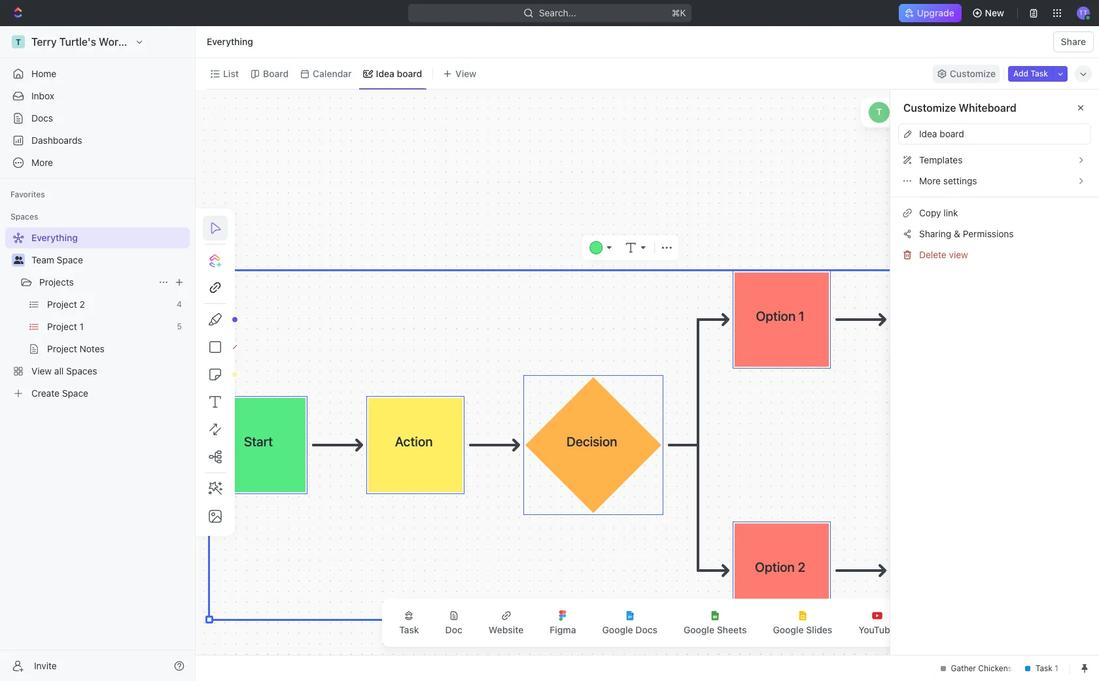 Task type: describe. For each thing, give the bounding box(es) containing it.
all
[[54, 366, 64, 377]]

home
[[31, 68, 56, 79]]

projects link
[[39, 272, 153, 293]]

google docs
[[602, 625, 658, 636]]

100% button
[[970, 105, 998, 120]]

copy link button
[[898, 203, 1091, 224]]

project 1 link
[[47, 317, 172, 338]]

view for view
[[456, 68, 476, 79]]

terry
[[31, 36, 57, 48]]

tree inside sidebar navigation
[[5, 228, 190, 404]]

more button
[[5, 152, 190, 173]]

invite
[[34, 661, 57, 672]]

0 horizontal spatial idea
[[376, 68, 395, 79]]

1 horizontal spatial t
[[877, 107, 882, 117]]

favorites
[[10, 190, 45, 200]]

more for more settings
[[919, 175, 941, 186]]

google for google docs
[[602, 625, 633, 636]]

inbox
[[31, 90, 54, 101]]

create space link
[[5, 383, 187, 404]]

sheets
[[717, 625, 747, 636]]

view for view all spaces
[[31, 366, 52, 377]]

space for team space
[[57, 255, 83, 266]]

templates button
[[891, 150, 1099, 171]]

notes
[[80, 344, 105, 355]]

google docs button
[[592, 603, 668, 644]]

add task
[[1014, 68, 1048, 78]]

google for google sheets
[[684, 625, 715, 636]]

figma
[[550, 625, 576, 636]]

google sheets button
[[673, 603, 757, 644]]

1
[[80, 321, 84, 332]]

everything for the topmost everything link
[[207, 36, 253, 47]]

board link
[[260, 64, 289, 83]]

0 horizontal spatial spaces
[[10, 212, 38, 222]]

templates
[[919, 154, 963, 166]]

calendar link
[[310, 64, 352, 83]]

youtube
[[859, 625, 896, 636]]

customize whiteboard
[[904, 102, 1017, 114]]

1 horizontal spatial board
[[940, 128, 964, 139]]

board
[[263, 68, 289, 79]]

project 1
[[47, 321, 84, 332]]

home link
[[5, 63, 190, 84]]

share button
[[1053, 31, 1094, 52]]

link
[[944, 207, 958, 219]]

space for create space
[[62, 388, 88, 399]]

docs link
[[5, 108, 190, 129]]

copy
[[919, 207, 941, 219]]

permissions
[[963, 228, 1014, 239]]

0 horizontal spatial board
[[397, 68, 422, 79]]

upgrade
[[918, 7, 955, 18]]

5
[[177, 322, 182, 332]]

docs inside button
[[636, 625, 658, 636]]

list
[[223, 68, 239, 79]]

project notes
[[47, 344, 105, 355]]

website
[[489, 625, 524, 636]]

templates button
[[898, 150, 1091, 171]]

inbox link
[[5, 86, 190, 107]]

sidebar navigation
[[0, 26, 198, 682]]

user group image
[[13, 256, 23, 264]]

dashboards link
[[5, 130, 190, 151]]

view button
[[439, 64, 481, 83]]

google sheets
[[684, 625, 747, 636]]

&
[[954, 228, 960, 239]]

delete
[[919, 249, 947, 260]]

2
[[80, 299, 85, 310]]

team space link
[[31, 250, 187, 271]]

customize for customize
[[950, 68, 996, 79]]

calendar
[[313, 68, 352, 79]]

project 2 link
[[47, 294, 172, 315]]

terry turtle's workspace
[[31, 36, 153, 48]]

0 horizontal spatial idea board
[[376, 68, 422, 79]]

⌘k
[[672, 7, 686, 18]]

1 horizontal spatial idea
[[919, 128, 937, 139]]

website button
[[478, 603, 534, 644]]

whiteboard
[[959, 102, 1017, 114]]

delete view
[[919, 249, 968, 260]]



Task type: vqa. For each thing, say whether or not it's contained in the screenshot.
2nd press enter from the bottom of the owner 'DIALOG'
no



Task type: locate. For each thing, give the bounding box(es) containing it.
2 project from the top
[[47, 321, 77, 332]]

view
[[456, 68, 476, 79], [31, 366, 52, 377]]

1 vertical spatial board
[[940, 128, 964, 139]]

board
[[397, 68, 422, 79], [940, 128, 964, 139]]

spaces down favorites button in the left of the page
[[10, 212, 38, 222]]

everything link up team space link
[[5, 228, 187, 249]]

google for google slides
[[773, 625, 804, 636]]

delete view button
[[898, 245, 1091, 266]]

0 vertical spatial project
[[47, 299, 77, 310]]

1 horizontal spatial idea board
[[919, 128, 964, 139]]

idea board link
[[373, 64, 422, 83]]

everything inside sidebar navigation
[[31, 232, 78, 243]]

0 vertical spatial spaces
[[10, 212, 38, 222]]

4
[[177, 300, 182, 309]]

task left doc
[[399, 625, 419, 636]]

1 vertical spatial project
[[47, 321, 77, 332]]

dashboards
[[31, 135, 82, 146]]

1 vertical spatial docs
[[636, 625, 658, 636]]

1 vertical spatial view
[[31, 366, 52, 377]]

view all spaces link
[[5, 361, 187, 382]]

0 vertical spatial more
[[31, 157, 53, 168]]

copy link
[[919, 207, 958, 219]]

google left sheets
[[684, 625, 715, 636]]

t inside sidebar navigation
[[16, 37, 21, 47]]

project up view all spaces
[[47, 344, 77, 355]]

everything
[[207, 36, 253, 47], [31, 232, 78, 243]]

project inside "link"
[[47, 344, 77, 355]]

0 vertical spatial view
[[456, 68, 476, 79]]

create space
[[31, 388, 88, 399]]

project left "1"
[[47, 321, 77, 332]]

1 horizontal spatial everything
[[207, 36, 253, 47]]

0 horizontal spatial t
[[16, 37, 21, 47]]

1 horizontal spatial view
[[456, 68, 476, 79]]

upgrade link
[[899, 4, 962, 22]]

customize button
[[933, 64, 1000, 83]]

project 2
[[47, 299, 85, 310]]

1 project from the top
[[47, 299, 77, 310]]

0 vertical spatial idea
[[376, 68, 395, 79]]

sharing
[[919, 228, 952, 239]]

1 vertical spatial everything link
[[5, 228, 187, 249]]

idea up templates
[[919, 128, 937, 139]]

customize up customize whiteboard
[[950, 68, 996, 79]]

0 vertical spatial customize
[[950, 68, 996, 79]]

0 vertical spatial idea board
[[376, 68, 422, 79]]

space
[[57, 255, 83, 266], [62, 388, 88, 399]]

space down view all spaces
[[62, 388, 88, 399]]

1 google from the left
[[602, 625, 633, 636]]

project for project notes
[[47, 344, 77, 355]]

0 horizontal spatial docs
[[31, 113, 53, 124]]

0 horizontal spatial view
[[31, 366, 52, 377]]

customize
[[950, 68, 996, 79], [904, 102, 956, 114]]

add
[[1014, 68, 1029, 78]]

board left view dropdown button
[[397, 68, 422, 79]]

sharing & permissions button
[[898, 224, 1091, 245]]

1 vertical spatial spaces
[[66, 366, 97, 377]]

tree
[[5, 228, 190, 404]]

project notes link
[[47, 339, 187, 360]]

space inside create space "link"
[[62, 388, 88, 399]]

new button
[[967, 3, 1012, 24]]

google
[[602, 625, 633, 636], [684, 625, 715, 636], [773, 625, 804, 636]]

tt
[[1079, 9, 1088, 17]]

0 vertical spatial space
[[57, 255, 83, 266]]

turtle's
[[59, 36, 96, 48]]

1 vertical spatial t
[[877, 107, 882, 117]]

projects
[[39, 277, 74, 288]]

1 horizontal spatial task
[[1031, 68, 1048, 78]]

0 vertical spatial t
[[16, 37, 21, 47]]

tt button
[[1073, 3, 1094, 24]]

idea board left view dropdown button
[[376, 68, 422, 79]]

google right figma
[[602, 625, 633, 636]]

team
[[31, 255, 54, 266]]

google slides button
[[763, 603, 843, 644]]

t
[[16, 37, 21, 47], [877, 107, 882, 117]]

everything for the leftmost everything link
[[31, 232, 78, 243]]

1 vertical spatial customize
[[904, 102, 956, 114]]

0 vertical spatial everything link
[[203, 34, 256, 50]]

space up projects
[[57, 255, 83, 266]]

docs inside 'link'
[[31, 113, 53, 124]]

terry turtle's workspace, , element
[[12, 35, 25, 48]]

more down dashboards
[[31, 157, 53, 168]]

create
[[31, 388, 60, 399]]

0 horizontal spatial task
[[399, 625, 419, 636]]

workspace
[[99, 36, 153, 48]]

new
[[985, 7, 1004, 18]]

project for project 2
[[47, 299, 77, 310]]

more settings
[[919, 175, 977, 186]]

2 google from the left
[[684, 625, 715, 636]]

more for more
[[31, 157, 53, 168]]

0 vertical spatial everything
[[207, 36, 253, 47]]

task right 'add' at right top
[[1031, 68, 1048, 78]]

youtube button
[[848, 603, 906, 644]]

0 vertical spatial task
[[1031, 68, 1048, 78]]

1 horizontal spatial everything link
[[203, 34, 256, 50]]

idea board up templates
[[919, 128, 964, 139]]

1 horizontal spatial spaces
[[66, 366, 97, 377]]

view button
[[439, 58, 481, 89]]

0 horizontal spatial everything
[[31, 232, 78, 243]]

more settings button
[[898, 171, 1091, 192]]

idea board
[[376, 68, 422, 79], [919, 128, 964, 139]]

project for project 1
[[47, 321, 77, 332]]

add task button
[[1008, 66, 1053, 81]]

view inside sidebar navigation
[[31, 366, 52, 377]]

1 horizontal spatial google
[[684, 625, 715, 636]]

more inside button
[[919, 175, 941, 186]]

share
[[1061, 36, 1086, 47]]

favorites button
[[5, 187, 50, 203]]

doc button
[[435, 603, 473, 644]]

doc
[[445, 625, 462, 636]]

3 project from the top
[[47, 344, 77, 355]]

tree containing everything
[[5, 228, 190, 404]]

task
[[1031, 68, 1048, 78], [399, 625, 419, 636]]

figma button
[[539, 603, 587, 644]]

more down templates
[[919, 175, 941, 186]]

customize inside button
[[950, 68, 996, 79]]

0 vertical spatial board
[[397, 68, 422, 79]]

spaces
[[10, 212, 38, 222], [66, 366, 97, 377]]

customize down customize button
[[904, 102, 956, 114]]

1 horizontal spatial more
[[919, 175, 941, 186]]

0 horizontal spatial google
[[602, 625, 633, 636]]

team space
[[31, 255, 83, 266]]

task button
[[389, 603, 430, 644]]

everything up list
[[207, 36, 253, 47]]

board down customize whiteboard
[[940, 128, 964, 139]]

3 google from the left
[[773, 625, 804, 636]]

1 vertical spatial everything
[[31, 232, 78, 243]]

spaces right all
[[66, 366, 97, 377]]

slides
[[806, 625, 833, 636]]

1 vertical spatial space
[[62, 388, 88, 399]]

sharing & permissions
[[919, 228, 1014, 239]]

0 vertical spatial docs
[[31, 113, 53, 124]]

more
[[31, 157, 53, 168], [919, 175, 941, 186]]

view
[[949, 249, 968, 260]]

settings
[[943, 175, 977, 186]]

task inside "add task" button
[[1031, 68, 1048, 78]]

0 horizontal spatial everything link
[[5, 228, 187, 249]]

everything link up list
[[203, 34, 256, 50]]

1 horizontal spatial docs
[[636, 625, 658, 636]]

1 vertical spatial more
[[919, 175, 941, 186]]

idea right calendar
[[376, 68, 395, 79]]

project left 2
[[47, 299, 77, 310]]

100%
[[973, 107, 996, 118]]

2 horizontal spatial google
[[773, 625, 804, 636]]

list link
[[221, 64, 239, 83]]

google left slides
[[773, 625, 804, 636]]

customize for customize whiteboard
[[904, 102, 956, 114]]

view all spaces
[[31, 366, 97, 377]]

view inside button
[[456, 68, 476, 79]]

search...
[[539, 7, 576, 18]]

1 vertical spatial idea board
[[919, 128, 964, 139]]

0 horizontal spatial more
[[31, 157, 53, 168]]

2 vertical spatial project
[[47, 344, 77, 355]]

more inside dropdown button
[[31, 157, 53, 168]]

idea
[[376, 68, 395, 79], [919, 128, 937, 139]]

1 vertical spatial idea
[[919, 128, 937, 139]]

project
[[47, 299, 77, 310], [47, 321, 77, 332], [47, 344, 77, 355]]

task inside task button
[[399, 625, 419, 636]]

google slides
[[773, 625, 833, 636]]

space inside team space link
[[57, 255, 83, 266]]

everything link
[[203, 34, 256, 50], [5, 228, 187, 249]]

1 vertical spatial task
[[399, 625, 419, 636]]

everything up "team space"
[[31, 232, 78, 243]]



